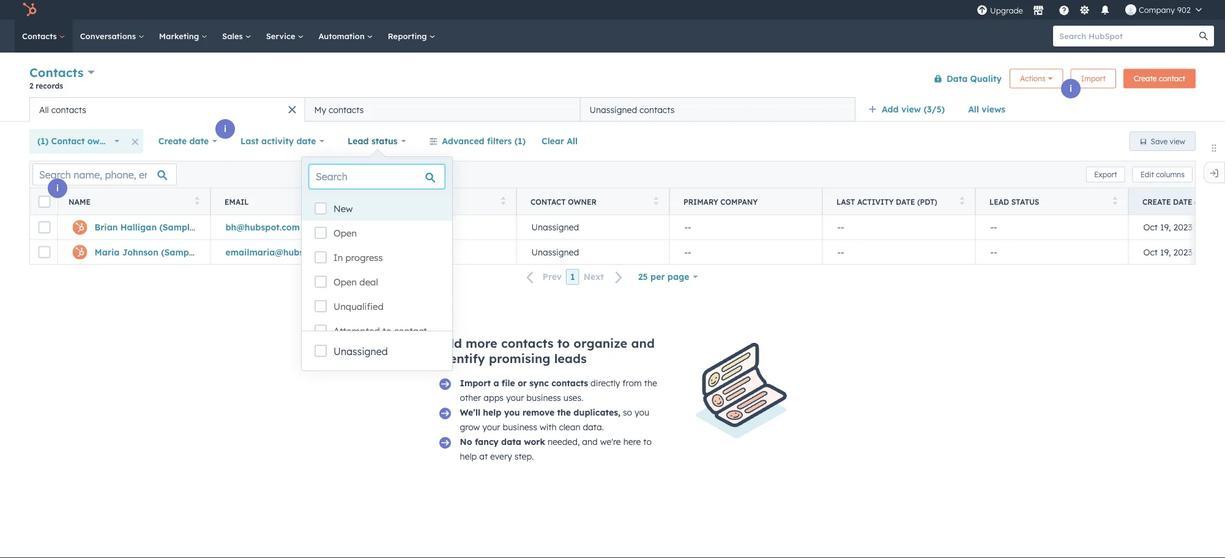 Task type: locate. For each thing, give the bounding box(es) containing it.
1 vertical spatial 3:47
[[1195, 247, 1211, 258]]

0 horizontal spatial date
[[189, 136, 209, 147]]

oct for bh@hubspot.com
[[1143, 222, 1158, 233]]

2 open from the top
[[333, 277, 357, 288]]

other
[[460, 393, 481, 404]]

1 19, from the top
[[1160, 222, 1171, 233]]

1 vertical spatial oct 19, 2023 3:47 pm
[[1143, 247, 1225, 258]]

business up we'll help you remove the duplicates,
[[526, 393, 561, 404]]

0 horizontal spatial i
[[56, 183, 59, 194]]

create down edit columns
[[1142, 197, 1171, 207]]

directly
[[591, 378, 620, 389]]

date down columns
[[1173, 197, 1192, 207]]

create down all contacts button
[[158, 136, 187, 147]]

contact) for bh@hubspot.com
[[197, 222, 234, 233]]

add left more
[[438, 336, 462, 351]]

1 horizontal spatial lead
[[989, 197, 1009, 207]]

open down new
[[333, 228, 357, 239]]

1 oct from the top
[[1143, 222, 1158, 233]]

2 horizontal spatial all
[[968, 104, 979, 115]]

2 date from the left
[[1173, 197, 1192, 207]]

unassigned
[[590, 104, 637, 115], [531, 222, 579, 233], [531, 247, 579, 258], [333, 346, 388, 358]]

0 horizontal spatial press to sort. image
[[348, 197, 352, 205]]

1 vertical spatial lead
[[989, 197, 1009, 207]]

i left the last activity date popup button on the top of the page
[[224, 124, 226, 134]]

0 horizontal spatial help
[[460, 452, 477, 462]]

press to sort. element left 'primary'
[[654, 197, 658, 207]]

19,
[[1160, 222, 1171, 233], [1160, 247, 1171, 258]]

2 horizontal spatial to
[[643, 437, 652, 448]]

we'll
[[460, 408, 480, 418]]

0 vertical spatial 2023
[[1173, 222, 1193, 233]]

i button right actions
[[1061, 79, 1081, 99]]

press to sort. image left lead status
[[960, 197, 964, 205]]

2 you from the left
[[635, 408, 649, 418]]

1 horizontal spatial import
[[1081, 74, 1106, 83]]

1 vertical spatial help
[[460, 452, 477, 462]]

directly from the other apps your business uses.
[[460, 378, 657, 404]]

1 vertical spatial pm
[[1213, 247, 1225, 258]]

(sample for johnson
[[161, 247, 196, 258]]

create inside create contact "button"
[[1134, 74, 1157, 83]]

4 press to sort. element from the left
[[654, 197, 658, 207]]

press to sort. image left email
[[195, 197, 199, 205]]

press to sort. image down filters
[[501, 197, 505, 205]]

your down the file
[[506, 393, 524, 404]]

press to sort. element left email
[[195, 197, 199, 207]]

and down data.
[[582, 437, 598, 448]]

open left deal
[[333, 277, 357, 288]]

0 vertical spatial view
[[901, 104, 921, 115]]

contacts up import a file or sync contacts
[[501, 336, 554, 351]]

clear
[[542, 136, 564, 147]]

1 horizontal spatial view
[[1170, 137, 1185, 146]]

0 vertical spatial create
[[1134, 74, 1157, 83]]

press to sort. element left contact owner
[[501, 197, 505, 207]]

contact owner
[[531, 197, 597, 207]]

i
[[1070, 83, 1072, 94], [224, 124, 226, 134], [56, 183, 59, 194]]

open for open
[[333, 228, 357, 239]]

help inside needed, and we're here to help at every step.
[[460, 452, 477, 462]]

(sample up maria johnson (sample contact) in the left of the page
[[159, 222, 195, 233]]

to right "attempted"
[[382, 326, 391, 337]]

contact
[[51, 136, 85, 147], [531, 197, 566, 207]]

i button left name
[[48, 179, 67, 198]]

pm for bh@hubspot.com
[[1213, 222, 1225, 233]]

no fancy data work
[[460, 437, 545, 448]]

0 horizontal spatial i button
[[48, 179, 67, 198]]

1 horizontal spatial you
[[635, 408, 649, 418]]

0 vertical spatial and
[[631, 336, 655, 351]]

press to sort. element left lead status
[[960, 197, 964, 207]]

0 vertical spatial import
[[1081, 74, 1106, 83]]

unassigned inside unassigned contacts button
[[590, 104, 637, 115]]

1 pm from the top
[[1213, 222, 1225, 233]]

0 vertical spatial lead
[[348, 136, 369, 147]]

0 horizontal spatial to
[[382, 326, 391, 337]]

your
[[506, 393, 524, 404], [482, 422, 500, 433]]

-- button
[[363, 215, 516, 240], [975, 215, 1128, 240], [363, 240, 516, 264], [975, 240, 1128, 264]]

1 vertical spatial the
[[557, 408, 571, 418]]

contact inside "button"
[[1159, 74, 1185, 83]]

press to sort. element for lead status
[[1113, 197, 1117, 207]]

1 vertical spatial contacts
[[29, 65, 84, 80]]

1 horizontal spatial (1)
[[514, 136, 526, 147]]

emailmaria@hubspot.com
[[225, 247, 338, 258]]

fancy
[[475, 437, 499, 448]]

press to sort. image
[[195, 197, 199, 205], [654, 197, 658, 205], [1113, 197, 1117, 205]]

(1) down all contacts
[[37, 136, 49, 147]]

press to sort. image down export button
[[1113, 197, 1117, 205]]

contact) down bh@hubspot.com
[[199, 247, 236, 258]]

view right save
[[1170, 137, 1185, 146]]

contact down "clear"
[[531, 197, 566, 207]]

phone number
[[378, 197, 439, 207]]

i right actions popup button at the top right of page
[[1070, 83, 1072, 94]]

2 horizontal spatial press to sort. image
[[960, 197, 964, 205]]

view left (3/5)
[[901, 104, 921, 115]]

0 vertical spatial help
[[483, 408, 501, 418]]

step.
[[514, 452, 534, 462]]

settings link
[[1077, 3, 1092, 16]]

you left remove
[[504, 408, 520, 418]]

create inside create date popup button
[[158, 136, 187, 147]]

1 oct 19, 2023 3:47 pm from the top
[[1143, 222, 1225, 233]]

0 vertical spatial contact)
[[197, 222, 234, 233]]

list box containing new
[[302, 196, 452, 343]]

all down 2 records
[[39, 104, 49, 115]]

1 horizontal spatial press to sort. image
[[654, 197, 658, 205]]

2 horizontal spatial i button
[[1061, 79, 1081, 99]]

1 horizontal spatial all
[[567, 136, 578, 147]]

emailmaria@hubspot.com button
[[210, 240, 363, 264]]

i down (1) contact owner
[[56, 183, 59, 194]]

1 horizontal spatial your
[[506, 393, 524, 404]]

1 vertical spatial contact
[[531, 197, 566, 207]]

1 vertical spatial i
[[224, 124, 226, 134]]

contacts down hubspot link
[[22, 31, 59, 41]]

all inside button
[[39, 104, 49, 115]]

open
[[333, 228, 357, 239], [333, 277, 357, 288]]

you
[[504, 408, 520, 418], [635, 408, 649, 418]]

1 vertical spatial oct
[[1143, 247, 1158, 258]]

the right from
[[644, 378, 657, 389]]

2 press to sort. element from the left
[[348, 197, 352, 207]]

1 press to sort. image from the left
[[348, 197, 352, 205]]

2 horizontal spatial press to sort. image
[[1113, 197, 1117, 205]]

in progress
[[333, 252, 383, 264]]

import inside import button
[[1081, 74, 1106, 83]]

1 vertical spatial import
[[460, 378, 491, 389]]

2 19, from the top
[[1160, 247, 1171, 258]]

add left (3/5)
[[882, 104, 899, 115]]

press to sort. image down search search box
[[348, 197, 352, 205]]

promising
[[489, 351, 550, 367]]

1 horizontal spatial owner
[[568, 197, 597, 207]]

(sample down brian halligan (sample contact)
[[161, 247, 196, 258]]

list box
[[302, 196, 452, 343]]

emailmaria@hubspot.com link
[[225, 247, 338, 258]]

0 vertical spatial pm
[[1213, 222, 1225, 233]]

0 horizontal spatial (1)
[[37, 136, 49, 147]]

press to sort. image for last activity date (pdt)
[[960, 197, 964, 205]]

press to sort. element down export button
[[1113, 197, 1117, 207]]

1 open from the top
[[333, 228, 357, 239]]

all for all views
[[968, 104, 979, 115]]

the up clean
[[557, 408, 571, 418]]

0 horizontal spatial contact
[[394, 326, 427, 337]]

last for last activity date (pdt)
[[836, 197, 855, 207]]

1 (1) from the left
[[37, 136, 49, 147]]

duplicates,
[[574, 408, 620, 418]]

0 horizontal spatial lead
[[348, 136, 369, 147]]

view for save
[[1170, 137, 1185, 146]]

lead for lead status
[[348, 136, 369, 147]]

contacts right my
[[329, 104, 364, 115]]

reporting
[[388, 31, 429, 41]]

0 vertical spatial last
[[241, 136, 259, 147]]

0 horizontal spatial press to sort. image
[[195, 197, 199, 205]]

contacts banner
[[29, 63, 1196, 97]]

press to sort. image left 'primary'
[[654, 197, 658, 205]]

1 horizontal spatial i button
[[215, 119, 235, 139]]

1 2023 from the top
[[1173, 222, 1193, 233]]

0 horizontal spatial import
[[460, 378, 491, 389]]

to right here
[[643, 437, 652, 448]]

add inside popup button
[[882, 104, 899, 115]]

hubspot link
[[15, 2, 46, 17]]

unassigned down "attempted"
[[333, 346, 388, 358]]

0 horizontal spatial date
[[896, 197, 915, 207]]

last inside popup button
[[241, 136, 259, 147]]

0 horizontal spatial you
[[504, 408, 520, 418]]

6 press to sort. element from the left
[[1113, 197, 1117, 207]]

1 vertical spatial create
[[158, 136, 187, 147]]

business up data
[[503, 422, 537, 433]]

1 vertical spatial i button
[[215, 119, 235, 139]]

1 vertical spatial and
[[582, 437, 598, 448]]

press to sort. element
[[195, 197, 199, 207], [348, 197, 352, 207], [501, 197, 505, 207], [654, 197, 658, 207], [960, 197, 964, 207], [1113, 197, 1117, 207]]

actions button
[[1010, 69, 1063, 88]]

contact) down email
[[197, 222, 234, 233]]

0 vertical spatial (sample
[[159, 222, 195, 233]]

mateo roberts image
[[1125, 4, 1136, 15]]

press to sort. image
[[348, 197, 352, 205], [501, 197, 505, 205], [960, 197, 964, 205]]

0 horizontal spatial add
[[438, 336, 462, 351]]

notifications button
[[1095, 0, 1115, 20]]

create for create contact
[[1134, 74, 1157, 83]]

0 vertical spatial open
[[333, 228, 357, 239]]

2 (1) from the left
[[514, 136, 526, 147]]

unassigned button up next
[[516, 240, 669, 264]]

save view
[[1151, 137, 1185, 146]]

all left views
[[968, 104, 979, 115]]

prev button
[[519, 269, 566, 285]]

help down no
[[460, 452, 477, 462]]

add view (3/5)
[[882, 104, 945, 115]]

1 horizontal spatial date
[[1173, 197, 1192, 207]]

1 horizontal spatial add
[[882, 104, 899, 115]]

date
[[896, 197, 915, 207], [1173, 197, 1192, 207]]

1 horizontal spatial date
[[296, 136, 316, 147]]

deal
[[359, 277, 378, 288]]

new
[[333, 203, 353, 215]]

pm for emailmaria@hubspot.com
[[1213, 247, 1225, 258]]

lead inside dropdown button
[[348, 136, 369, 147]]

(sample
[[159, 222, 195, 233], [161, 247, 196, 258]]

create contact button
[[1123, 69, 1196, 88]]

your up fancy
[[482, 422, 500, 433]]

phone
[[378, 197, 404, 207]]

owner inside popup button
[[87, 136, 114, 147]]

contacts inside button
[[51, 104, 86, 115]]

0 vertical spatial 3:47
[[1195, 222, 1211, 233]]

import up other
[[460, 378, 491, 389]]

unassigned down 'contacts' banner
[[590, 104, 637, 115]]

0 horizontal spatial (pdt)
[[917, 197, 937, 207]]

1 vertical spatial business
[[503, 422, 537, 433]]

unassigned button down contact owner
[[516, 215, 669, 240]]

view inside popup button
[[901, 104, 921, 115]]

unassigned up prev
[[531, 247, 579, 258]]

2 press to sort. image from the left
[[654, 197, 658, 205]]

1 horizontal spatial i
[[224, 124, 226, 134]]

create
[[1134, 74, 1157, 83], [158, 136, 187, 147], [1142, 197, 1171, 207]]

0 vertical spatial owner
[[87, 136, 114, 147]]

save view button
[[1129, 132, 1196, 151]]

2 oct 19, 2023 3:47 pm from the top
[[1143, 247, 1225, 258]]

import down search hubspot search field
[[1081, 74, 1106, 83]]

all
[[968, 104, 979, 115], [39, 104, 49, 115], [567, 136, 578, 147]]

oct
[[1143, 222, 1158, 233], [1143, 247, 1158, 258]]

-
[[378, 222, 382, 233], [382, 222, 385, 233], [684, 222, 688, 233], [688, 222, 691, 233], [837, 222, 841, 233], [841, 222, 844, 233], [990, 222, 994, 233], [994, 222, 997, 233], [378, 247, 382, 258], [382, 247, 385, 258], [684, 247, 688, 258], [688, 247, 691, 258], [837, 247, 841, 258], [841, 247, 844, 258], [990, 247, 994, 258], [994, 247, 997, 258]]

data quality button
[[926, 66, 1002, 91]]

2023 for bh@hubspot.com
[[1173, 222, 1193, 233]]

contacts down records
[[51, 104, 86, 115]]

more
[[466, 336, 497, 351]]

1 vertical spatial last
[[836, 197, 855, 207]]

create down search hubspot search field
[[1134, 74, 1157, 83]]

1 horizontal spatial to
[[557, 336, 570, 351]]

number
[[406, 197, 439, 207]]

0 vertical spatial contact
[[51, 136, 85, 147]]

last left activity
[[241, 136, 259, 147]]

contacts down 'contacts' banner
[[640, 104, 675, 115]]

page
[[667, 272, 689, 282]]

date right "activity"
[[896, 197, 915, 207]]

2 unassigned button from the top
[[516, 240, 669, 264]]

remove
[[523, 408, 555, 418]]

contacts inside add more contacts to organize and identify promising leads
[[501, 336, 554, 351]]

add inside add more contacts to organize and identify promising leads
[[438, 336, 462, 351]]

Search name, phone, email addresses, or company search field
[[32, 164, 177, 186]]

contacts inside popup button
[[29, 65, 84, 80]]

activity
[[261, 136, 294, 147]]

2 pm from the top
[[1213, 247, 1225, 258]]

1 button
[[566, 269, 579, 285]]

bh@hubspot.com button
[[210, 215, 363, 240]]

0 horizontal spatial owner
[[87, 136, 114, 147]]

1 vertical spatial 19,
[[1160, 247, 1171, 258]]

uses.
[[563, 393, 583, 404]]

the inside directly from the other apps your business uses.
[[644, 378, 657, 389]]

1 horizontal spatial last
[[836, 197, 855, 207]]

2 vertical spatial create
[[1142, 197, 1171, 207]]

view inside button
[[1170, 137, 1185, 146]]

1 vertical spatial view
[[1170, 137, 1185, 146]]

0 vertical spatial 19,
[[1160, 222, 1171, 233]]

we're
[[600, 437, 621, 448]]

contacts for unassigned contacts
[[640, 104, 675, 115]]

all views
[[968, 104, 1005, 115]]

your inside directly from the other apps your business uses.
[[506, 393, 524, 404]]

contacts
[[22, 31, 59, 41], [29, 65, 84, 80]]

date down all contacts button
[[189, 136, 209, 147]]

5 press to sort. element from the left
[[960, 197, 964, 207]]

add for add more contacts to organize and identify promising leads
[[438, 336, 462, 351]]

date right activity
[[296, 136, 316, 147]]

1 vertical spatial add
[[438, 336, 462, 351]]

to left the organize
[[557, 336, 570, 351]]

1 (pdt) from the left
[[917, 197, 937, 207]]

3 press to sort. image from the left
[[1113, 197, 1117, 205]]

1 3:47 from the top
[[1195, 222, 1211, 233]]

all right "clear"
[[567, 136, 578, 147]]

edit
[[1140, 170, 1154, 179]]

1 unassigned button from the top
[[516, 215, 669, 240]]

0 horizontal spatial last
[[241, 136, 259, 147]]

needed,
[[548, 437, 580, 448]]

0 horizontal spatial view
[[901, 104, 921, 115]]

prev
[[543, 272, 562, 283]]

you right the so
[[635, 408, 649, 418]]

2 3:47 from the top
[[1195, 247, 1211, 258]]

lead for lead status
[[989, 197, 1009, 207]]

menu containing company 902
[[975, 0, 1210, 20]]

0 vertical spatial business
[[526, 393, 561, 404]]

0 horizontal spatial and
[[582, 437, 598, 448]]

help
[[483, 408, 501, 418], [460, 452, 477, 462]]

johnson
[[122, 247, 158, 258]]

here
[[623, 437, 641, 448]]

1 horizontal spatial press to sort. image
[[501, 197, 505, 205]]

status
[[1011, 197, 1039, 207]]

2 2023 from the top
[[1173, 247, 1193, 258]]

import a file or sync contacts
[[460, 378, 588, 389]]

1 vertical spatial 2023
[[1173, 247, 1193, 258]]

3:47
[[1195, 222, 1211, 233], [1195, 247, 1211, 258]]

last activity date button
[[233, 129, 332, 154]]

brian
[[95, 222, 118, 233]]

open for open deal
[[333, 277, 357, 288]]

oct 19, 2023 3:47 pm for emailmaria@hubspot.com
[[1143, 247, 1225, 258]]

pm
[[1213, 222, 1225, 233], [1213, 247, 1225, 258]]

conversations
[[80, 31, 138, 41]]

contact inside 'list box'
[[394, 326, 427, 337]]

1 vertical spatial your
[[482, 422, 500, 433]]

filters
[[487, 136, 512, 147]]

0 vertical spatial oct
[[1143, 222, 1158, 233]]

1 horizontal spatial (pdt)
[[1194, 197, 1214, 207]]

1 horizontal spatial and
[[631, 336, 655, 351]]

maria
[[95, 247, 120, 258]]

press to sort. image for lead status
[[1113, 197, 1117, 205]]

(1) right filters
[[514, 136, 526, 147]]

and up from
[[631, 336, 655, 351]]

3 press to sort. image from the left
[[960, 197, 964, 205]]

clear all
[[542, 136, 578, 147]]

contacts up records
[[29, 65, 84, 80]]

1 vertical spatial contact)
[[199, 247, 236, 258]]

19, for bh@hubspot.com
[[1160, 222, 1171, 233]]

0 horizontal spatial all
[[39, 104, 49, 115]]

0 vertical spatial the
[[644, 378, 657, 389]]

help down apps
[[483, 408, 501, 418]]

2 oct from the top
[[1143, 247, 1158, 258]]

contacts button
[[29, 64, 95, 81]]

1 vertical spatial owner
[[568, 197, 597, 207]]

data
[[501, 437, 521, 448]]

1 horizontal spatial the
[[644, 378, 657, 389]]

0 vertical spatial i
[[1070, 83, 1072, 94]]

0 vertical spatial add
[[882, 104, 899, 115]]

menu
[[975, 0, 1210, 20]]

contact down all contacts
[[51, 136, 85, 147]]

press to sort. element down search search box
[[348, 197, 352, 207]]

i button right create date
[[215, 119, 235, 139]]

0 horizontal spatial contact
[[51, 136, 85, 147]]

0 vertical spatial contact
[[1159, 74, 1185, 83]]

1 vertical spatial open
[[333, 277, 357, 288]]

last left "activity"
[[836, 197, 855, 207]]



Task type: vqa. For each thing, say whether or not it's contained in the screenshot.


Task type: describe. For each thing, give the bounding box(es) containing it.
view for add
[[901, 104, 921, 115]]

company 902 button
[[1118, 0, 1209, 20]]

oct for emailmaria@hubspot.com
[[1143, 247, 1158, 258]]

all contacts
[[39, 104, 86, 115]]

reporting link
[[380, 20, 443, 53]]

unqualified
[[333, 301, 384, 313]]

oct 19, 2023 3:47 pm for bh@hubspot.com
[[1143, 222, 1225, 233]]

all inside button
[[567, 136, 578, 147]]

clear all button
[[534, 129, 586, 154]]

so you grow your business with clean data.
[[460, 408, 649, 433]]

data.
[[583, 422, 604, 433]]

at
[[479, 452, 488, 462]]

identify
[[438, 351, 485, 367]]

data
[[947, 73, 968, 84]]

last activity date
[[241, 136, 316, 147]]

we'll help you remove the duplicates,
[[460, 408, 620, 418]]

or
[[518, 378, 527, 389]]

Search HubSpot search field
[[1053, 26, 1203, 47]]

1 date from the left
[[896, 197, 915, 207]]

sync
[[529, 378, 549, 389]]

2 vertical spatial i button
[[48, 179, 67, 198]]

edit columns button
[[1132, 167, 1193, 183]]

export
[[1094, 170, 1117, 179]]

search button
[[1193, 26, 1214, 47]]

2 horizontal spatial i
[[1070, 83, 1072, 94]]

every
[[490, 452, 512, 462]]

automation link
[[311, 20, 380, 53]]

import for import
[[1081, 74, 1106, 83]]

1 press to sort. image from the left
[[195, 197, 199, 205]]

automation
[[318, 31, 367, 41]]

quality
[[970, 73, 1002, 84]]

my contacts button
[[305, 97, 580, 122]]

to inside needed, and we're here to help at every step.
[[643, 437, 652, 448]]

all for all contacts
[[39, 104, 49, 115]]

per
[[651, 272, 665, 282]]

from
[[623, 378, 642, 389]]

advanced filters (1)
[[442, 136, 526, 147]]

your inside so you grow your business with clean data.
[[482, 422, 500, 433]]

unassigned button for emailmaria@hubspot.com
[[516, 240, 669, 264]]

unassigned button for bh@hubspot.com
[[516, 215, 669, 240]]

2 press to sort. image from the left
[[501, 197, 505, 205]]

press to sort. image for contact owner
[[654, 197, 658, 205]]

maria johnson (sample contact) link
[[95, 247, 236, 258]]

1 press to sort. element from the left
[[195, 197, 199, 207]]

create contact
[[1134, 74, 1185, 83]]

status
[[371, 136, 398, 147]]

1 you from the left
[[504, 408, 520, 418]]

lead status
[[348, 136, 398, 147]]

2 records
[[29, 81, 63, 90]]

2
[[29, 81, 33, 90]]

upgrade
[[990, 6, 1023, 16]]

all views link
[[960, 97, 1013, 122]]

needed, and we're here to help at every step.
[[460, 437, 652, 462]]

help image
[[1059, 6, 1070, 17]]

work
[[524, 437, 545, 448]]

2 (pdt) from the left
[[1194, 197, 1214, 207]]

notifications image
[[1100, 6, 1111, 17]]

0 horizontal spatial the
[[557, 408, 571, 418]]

in
[[333, 252, 343, 264]]

progress
[[345, 252, 383, 264]]

export button
[[1086, 167, 1125, 183]]

advanced
[[442, 136, 484, 147]]

import for import a file or sync contacts
[[460, 378, 491, 389]]

3:47 for emailmaria@hubspot.com
[[1195, 247, 1211, 258]]

contact inside (1) contact owner popup button
[[51, 136, 85, 147]]

contacts for all contacts
[[51, 104, 86, 115]]

(1) inside button
[[514, 136, 526, 147]]

leads
[[554, 351, 587, 367]]

clean
[[559, 422, 580, 433]]

add more contacts to organize and identify promising leads
[[438, 336, 655, 367]]

business inside so you grow your business with clean data.
[[503, 422, 537, 433]]

contacts for my contacts
[[329, 104, 364, 115]]

company
[[720, 197, 758, 207]]

25
[[638, 272, 648, 282]]

with
[[540, 422, 557, 433]]

to inside 'list box'
[[382, 326, 391, 337]]

hubspot image
[[22, 2, 37, 17]]

upgrade image
[[977, 5, 988, 16]]

advanced filters (1) button
[[421, 129, 534, 154]]

3 press to sort. element from the left
[[501, 197, 505, 207]]

a
[[493, 378, 499, 389]]

so
[[623, 408, 632, 418]]

add view (3/5) button
[[860, 97, 960, 122]]

create for create date
[[158, 136, 187, 147]]

next
[[584, 272, 604, 283]]

19, for emailmaria@hubspot.com
[[1160, 247, 1171, 258]]

edit columns
[[1140, 170, 1185, 179]]

search image
[[1199, 32, 1208, 40]]

Search search field
[[309, 165, 445, 189]]

apps
[[484, 393, 504, 404]]

contact) for emailmaria@hubspot.com
[[199, 247, 236, 258]]

press to sort. element for contact owner
[[654, 197, 658, 207]]

(3/5)
[[924, 104, 945, 115]]

marketplaces image
[[1033, 6, 1044, 17]]

service link
[[259, 20, 311, 53]]

primary company column header
[[669, 188, 823, 215]]

save
[[1151, 137, 1168, 146]]

sales
[[222, 31, 245, 41]]

and inside needed, and we're here to help at every step.
[[582, 437, 598, 448]]

create for create date (pdt)
[[1142, 197, 1171, 207]]

25 per page
[[638, 272, 689, 282]]

and inside add more contacts to organize and identify promising leads
[[631, 336, 655, 351]]

create date
[[158, 136, 209, 147]]

pagination navigation
[[519, 269, 630, 285]]

0 vertical spatial i button
[[1061, 79, 1081, 99]]

company
[[1139, 5, 1175, 15]]

2 date from the left
[[296, 136, 316, 147]]

settings image
[[1079, 5, 1090, 16]]

you inside so you grow your business with clean data.
[[635, 408, 649, 418]]

activity
[[857, 197, 894, 207]]

(sample for halligan
[[159, 222, 195, 233]]

2 vertical spatial i
[[56, 183, 59, 194]]

1 horizontal spatial help
[[483, 408, 501, 418]]

views
[[982, 104, 1005, 115]]

attempted to contact
[[333, 326, 427, 337]]

lead status
[[989, 197, 1039, 207]]

no
[[460, 437, 472, 448]]

last for last activity date
[[241, 136, 259, 147]]

1 date from the left
[[189, 136, 209, 147]]

0 vertical spatial contacts
[[22, 31, 59, 41]]

name
[[69, 197, 90, 207]]

press to sort. element for email
[[348, 197, 352, 207]]

last activity date (pdt)
[[836, 197, 937, 207]]

(1) inside popup button
[[37, 136, 49, 147]]

brian halligan (sample contact)
[[95, 222, 234, 233]]

business inside directly from the other apps your business uses.
[[526, 393, 561, 404]]

contacts link
[[15, 20, 73, 53]]

create date button
[[150, 129, 225, 154]]

press to sort. image for email
[[348, 197, 352, 205]]

3:47 for bh@hubspot.com
[[1195, 222, 1211, 233]]

contacts up uses.
[[551, 378, 588, 389]]

press to sort. element for last activity date (pdt)
[[960, 197, 964, 207]]

organize
[[574, 336, 627, 351]]

actions
[[1020, 74, 1046, 83]]

to inside add more contacts to organize and identify promising leads
[[557, 336, 570, 351]]

unassigned down contact owner
[[531, 222, 579, 233]]

halligan
[[120, 222, 157, 233]]

primary
[[684, 197, 718, 207]]

brian halligan (sample contact) link
[[95, 222, 234, 233]]

records
[[36, 81, 63, 90]]

add for add view (3/5)
[[882, 104, 899, 115]]

my
[[314, 104, 326, 115]]

2023 for emailmaria@hubspot.com
[[1173, 247, 1193, 258]]



